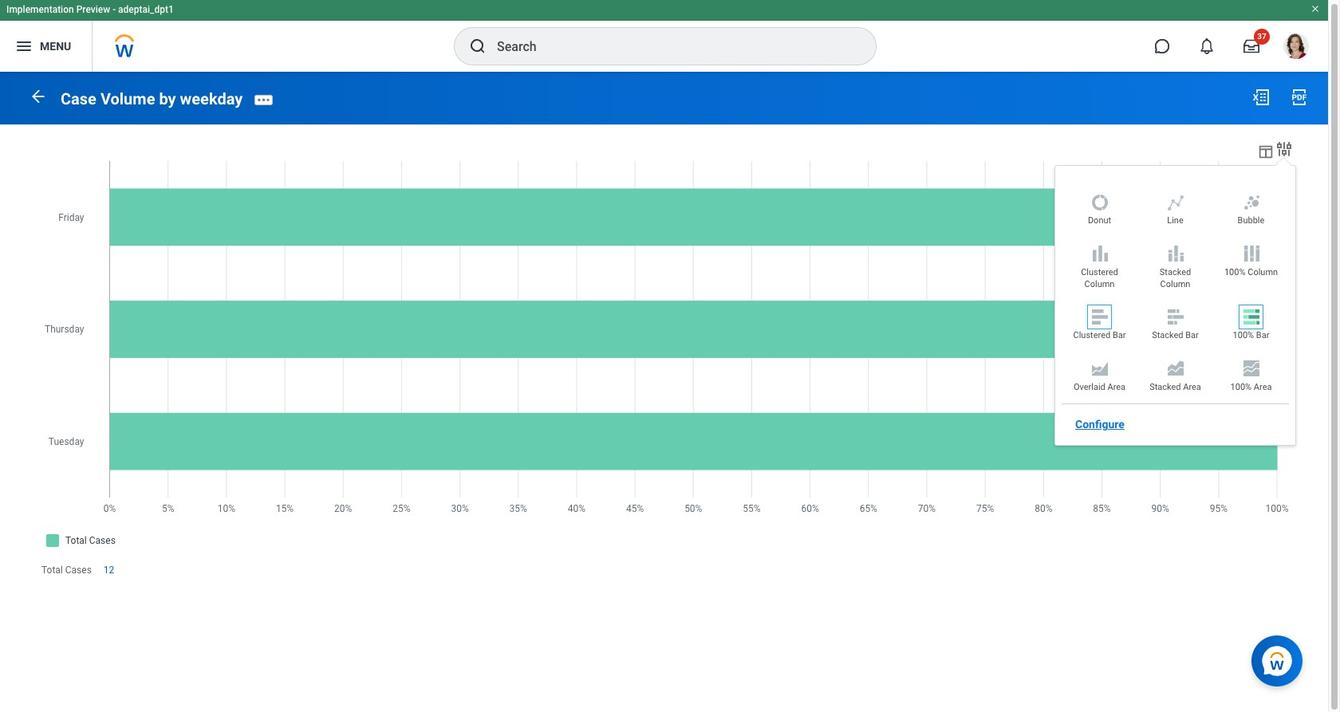 Task type: vqa. For each thing, say whether or not it's contained in the screenshot.
preview
yes



Task type: describe. For each thing, give the bounding box(es) containing it.
menu banner
[[0, 0, 1329, 72]]

view printable version (pdf) image
[[1291, 88, 1310, 107]]

case volume by weekday main content
[[0, 72, 1329, 610]]

stacked for stacked bar
[[1153, 331, 1184, 341]]

overlaid
[[1074, 382, 1106, 392]]

total cases
[[42, 565, 92, 576]]

clustered for column
[[1082, 267, 1119, 278]]

by
[[159, 89, 176, 108]]

Search Workday  search field
[[497, 29, 844, 64]]

line
[[1168, 216, 1184, 226]]

configure
[[1076, 418, 1125, 431]]

bar for stacked bar
[[1186, 331, 1199, 341]]

100% bar image
[[1242, 308, 1261, 327]]

stacked area
[[1150, 382, 1202, 392]]

notifications large image
[[1200, 38, 1216, 54]]

justify image
[[14, 37, 34, 56]]

bar for clustered bar
[[1113, 331, 1127, 341]]

bubble button
[[1218, 193, 1286, 232]]

line image
[[1167, 193, 1186, 212]]

case volume by weekday - table image
[[1258, 143, 1275, 160]]

37 button
[[1235, 29, 1271, 64]]

volume
[[100, 89, 155, 108]]

overlaid area image
[[1091, 359, 1110, 378]]

stacked area button
[[1142, 359, 1210, 398]]

stacked column image
[[1167, 244, 1186, 264]]

menu button
[[0, 21, 92, 72]]

overlaid area
[[1074, 382, 1126, 392]]

area for stacked area
[[1184, 382, 1202, 392]]

case volume by weekday link
[[61, 89, 243, 108]]

stacked bar image
[[1167, 308, 1186, 327]]

100% column image
[[1242, 244, 1261, 264]]

implementation preview -   adeptai_dpt1
[[6, 4, 174, 15]]

case volume by weekday
[[61, 89, 243, 108]]

clustered column button
[[1066, 244, 1134, 295]]

100% for 100% column
[[1225, 267, 1246, 278]]

-
[[113, 4, 116, 15]]

configure button
[[1070, 413, 1132, 437]]

100% for 100% area
[[1231, 382, 1252, 392]]

inbox large image
[[1244, 38, 1260, 54]]

donut
[[1089, 216, 1112, 226]]

bubble image
[[1242, 193, 1261, 212]]



Task type: locate. For each thing, give the bounding box(es) containing it.
stacked inside button
[[1153, 331, 1184, 341]]

2 horizontal spatial area
[[1255, 382, 1273, 392]]

100% inside button
[[1231, 382, 1252, 392]]

0 horizontal spatial area
[[1108, 382, 1126, 392]]

37
[[1258, 32, 1267, 41]]

1 horizontal spatial column
[[1161, 279, 1191, 289]]

2 vertical spatial 100%
[[1231, 382, 1252, 392]]

stacked
[[1160, 267, 1192, 278], [1153, 331, 1184, 341], [1150, 382, 1182, 392]]

clustered column
[[1082, 267, 1119, 289]]

100% down 100% area image
[[1231, 382, 1252, 392]]

column for clustered column
[[1085, 279, 1115, 289]]

100% down the 100% column icon
[[1225, 267, 1246, 278]]

area for 100% area
[[1255, 382, 1273, 392]]

bar up the overlaid area button
[[1113, 331, 1127, 341]]

100% bar button
[[1218, 308, 1286, 346]]

1 horizontal spatial bar
[[1186, 331, 1199, 341]]

profile logan mcneil image
[[1284, 34, 1310, 62]]

stacked column
[[1160, 267, 1192, 289]]

100% area image
[[1242, 359, 1261, 378]]

implementation
[[6, 4, 74, 15]]

case
[[61, 89, 97, 108]]

workday assistant region
[[1252, 630, 1310, 687]]

donut button
[[1066, 193, 1134, 232]]

0 vertical spatial 100%
[[1225, 267, 1246, 278]]

column down the 100% column icon
[[1248, 267, 1279, 278]]

menu
[[40, 40, 71, 52]]

donut image
[[1091, 193, 1110, 212]]

clustered column image
[[1091, 244, 1110, 264]]

0 vertical spatial stacked
[[1160, 267, 1192, 278]]

column down clustered column image
[[1085, 279, 1115, 289]]

2 horizontal spatial column
[[1248, 267, 1279, 278]]

area
[[1108, 382, 1126, 392], [1184, 382, 1202, 392], [1255, 382, 1273, 392]]

100%
[[1225, 267, 1246, 278], [1234, 331, 1255, 341], [1231, 382, 1252, 392]]

search image
[[469, 37, 488, 56]]

weekday
[[180, 89, 243, 108]]

1 vertical spatial 100%
[[1234, 331, 1255, 341]]

3 area from the left
[[1255, 382, 1273, 392]]

bar inside button
[[1113, 331, 1127, 341]]

stacked for stacked area
[[1150, 382, 1182, 392]]

0 vertical spatial clustered
[[1082, 267, 1119, 278]]

stacked column button
[[1142, 244, 1210, 295]]

100% area button
[[1218, 359, 1286, 398]]

bar down "100% bar" icon
[[1257, 331, 1270, 341]]

3 bar from the left
[[1257, 331, 1270, 341]]

12 button
[[104, 564, 117, 577]]

clustered bar
[[1074, 331, 1127, 341]]

configure and view chart data image
[[1275, 139, 1295, 159]]

bar
[[1113, 331, 1127, 341], [1186, 331, 1199, 341], [1257, 331, 1270, 341]]

clustered for bar
[[1074, 331, 1111, 341]]

stacked area image
[[1167, 359, 1186, 378]]

column for 100% column
[[1248, 267, 1279, 278]]

column
[[1248, 267, 1279, 278], [1085, 279, 1115, 289], [1161, 279, 1191, 289]]

2 area from the left
[[1184, 382, 1202, 392]]

previous page image
[[29, 87, 48, 106]]

column inside "button"
[[1248, 267, 1279, 278]]

100% bar
[[1234, 331, 1270, 341]]

bar up stacked area button
[[1186, 331, 1199, 341]]

2 vertical spatial stacked
[[1150, 382, 1182, 392]]

cases
[[65, 565, 92, 576]]

100% column
[[1225, 267, 1279, 278]]

1 area from the left
[[1108, 382, 1126, 392]]

clustered
[[1082, 267, 1119, 278], [1074, 331, 1111, 341]]

0 horizontal spatial bar
[[1113, 331, 1127, 341]]

bar for 100% bar
[[1257, 331, 1270, 341]]

stacked down stacked column image
[[1160, 267, 1192, 278]]

adeptai_dpt1
[[118, 4, 174, 15]]

area down stacked area icon
[[1184, 382, 1202, 392]]

1 horizontal spatial area
[[1184, 382, 1202, 392]]

stacked down stacked bar image
[[1153, 331, 1184, 341]]

line button
[[1142, 193, 1210, 232]]

100% down "100% bar" icon
[[1234, 331, 1255, 341]]

column down stacked column image
[[1161, 279, 1191, 289]]

1 vertical spatial stacked
[[1153, 331, 1184, 341]]

column inside clustered column
[[1085, 279, 1115, 289]]

stacked for stacked column
[[1160, 267, 1192, 278]]

close environment banner image
[[1311, 4, 1321, 14]]

clustered bar image
[[1091, 308, 1110, 327]]

2 horizontal spatial bar
[[1257, 331, 1270, 341]]

2 bar from the left
[[1186, 331, 1199, 341]]

area down overlaid area icon
[[1108, 382, 1126, 392]]

clustered down the clustered bar image
[[1074, 331, 1111, 341]]

bubble
[[1238, 216, 1265, 226]]

export to excel image
[[1252, 88, 1271, 107]]

100% inside button
[[1234, 331, 1255, 341]]

100% column button
[[1218, 244, 1286, 283]]

stacked bar button
[[1142, 308, 1210, 346]]

column for stacked column
[[1161, 279, 1191, 289]]

clustered inside clustered column button
[[1082, 267, 1119, 278]]

100% area
[[1231, 382, 1273, 392]]

1 vertical spatial clustered
[[1074, 331, 1111, 341]]

100% inside "button"
[[1225, 267, 1246, 278]]

12
[[104, 565, 114, 576]]

0 horizontal spatial column
[[1085, 279, 1115, 289]]

stacked down stacked area icon
[[1150, 382, 1182, 392]]

clustered bar button
[[1066, 308, 1134, 346]]

stacked bar
[[1153, 331, 1199, 341]]

overlaid area button
[[1066, 359, 1134, 398]]

preview
[[76, 4, 110, 15]]

total
[[42, 565, 63, 576]]

clustered down clustered column image
[[1082, 267, 1119, 278]]

area for overlaid area
[[1108, 382, 1126, 392]]

clustered inside clustered bar button
[[1074, 331, 1111, 341]]

column inside stacked column
[[1161, 279, 1191, 289]]

1 bar from the left
[[1113, 331, 1127, 341]]

100% for 100% bar
[[1234, 331, 1255, 341]]

area down 100% area image
[[1255, 382, 1273, 392]]



